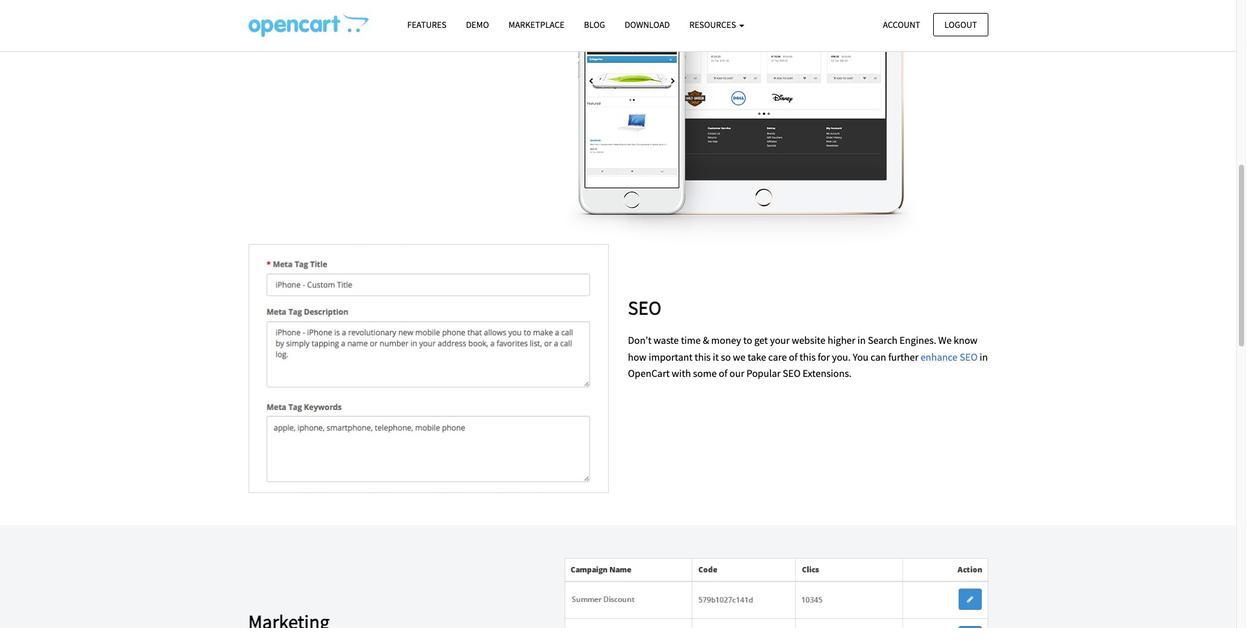 Task type: describe. For each thing, give the bounding box(es) containing it.
don't
[[628, 334, 652, 347]]

resources link
[[680, 14, 754, 36]]

&
[[703, 334, 709, 347]]

money
[[711, 334, 741, 347]]

resources
[[690, 19, 738, 31]]

so
[[721, 350, 731, 363]]

2 this from the left
[[800, 350, 816, 363]]

opencart - features image
[[248, 14, 368, 37]]

our
[[730, 367, 745, 380]]

in inside the don't waste time & money to get your website higher in search engines. we know how important this it so we take care of this for you. you can further
[[858, 334, 866, 347]]

some
[[693, 367, 717, 380]]

1 this from the left
[[695, 350, 711, 363]]

blog link
[[574, 14, 615, 36]]

to
[[744, 334, 753, 347]]

demo
[[466, 19, 489, 31]]

higher
[[828, 334, 856, 347]]

further
[[889, 350, 919, 363]]

website
[[792, 334, 826, 347]]

demo link
[[456, 14, 499, 36]]

your
[[770, 334, 790, 347]]

time
[[681, 334, 701, 347]]

opencart
[[628, 367, 670, 380]]

don't waste time & money to get your website higher in search engines. we know how important this it so we take care of this for you. you can further
[[628, 334, 978, 363]]

in inside in opencart with some of our popular seo extensions.
[[980, 350, 988, 363]]

engines.
[[900, 334, 937, 347]]

blog
[[584, 19, 605, 31]]

seo inside in opencart with some of our popular seo extensions.
[[783, 367, 801, 380]]

can
[[871, 350, 887, 363]]

in opencart with some of our popular seo extensions.
[[628, 350, 988, 380]]

download
[[625, 19, 670, 31]]

care
[[769, 350, 787, 363]]

it
[[713, 350, 719, 363]]

extensions.
[[803, 367, 852, 380]]

how
[[628, 350, 647, 363]]

download link
[[615, 14, 680, 36]]

get
[[755, 334, 768, 347]]



Task type: vqa. For each thing, say whether or not it's contained in the screenshot.
PASSWORD password field
no



Task type: locate. For each thing, give the bounding box(es) containing it.
0 horizontal spatial in
[[858, 334, 866, 347]]

enhance
[[921, 350, 958, 363]]

we
[[733, 350, 746, 363]]

account
[[883, 19, 921, 30]]

1 vertical spatial of
[[719, 367, 728, 380]]

seo image
[[248, 244, 609, 493]]

0 vertical spatial of
[[789, 350, 798, 363]]

seo
[[628, 295, 662, 320], [960, 350, 978, 363], [783, 367, 801, 380]]

this
[[695, 350, 711, 363], [800, 350, 816, 363]]

2 horizontal spatial seo
[[960, 350, 978, 363]]

you
[[853, 350, 869, 363]]

1 vertical spatial seo
[[960, 350, 978, 363]]

1 vertical spatial in
[[980, 350, 988, 363]]

take
[[748, 350, 767, 363]]

marketplace link
[[499, 14, 574, 36]]

of inside the don't waste time & money to get your website higher in search engines. we know how important this it so we take care of this for you. you can further
[[789, 350, 798, 363]]

popular
[[747, 367, 781, 380]]

0 horizontal spatial seo
[[628, 295, 662, 320]]

1 horizontal spatial this
[[800, 350, 816, 363]]

in up you
[[858, 334, 866, 347]]

1 horizontal spatial in
[[980, 350, 988, 363]]

seo up don't
[[628, 295, 662, 320]]

features link
[[398, 14, 456, 36]]

of right care
[[789, 350, 798, 363]]

1 horizontal spatial of
[[789, 350, 798, 363]]

account link
[[872, 13, 932, 36]]

marketplace
[[509, 19, 565, 31]]

2 vertical spatial seo
[[783, 367, 801, 380]]

enhance seo
[[921, 350, 978, 363]]

search
[[868, 334, 898, 347]]

important
[[649, 350, 693, 363]]

seo down care
[[783, 367, 801, 380]]

of inside in opencart with some of our popular seo extensions.
[[719, 367, 728, 380]]

of
[[789, 350, 798, 363], [719, 367, 728, 380]]

know
[[954, 334, 978, 347]]

waste
[[654, 334, 679, 347]]

features
[[407, 19, 447, 31]]

this left the it
[[695, 350, 711, 363]]

mobile / tablet image
[[565, 0, 921, 244]]

logout
[[945, 19, 977, 30]]

for
[[818, 350, 830, 363]]

we
[[939, 334, 952, 347]]

0 horizontal spatial of
[[719, 367, 728, 380]]

0 vertical spatial seo
[[628, 295, 662, 320]]

this left for in the bottom right of the page
[[800, 350, 816, 363]]

enhance seo link
[[921, 350, 978, 363]]

in
[[858, 334, 866, 347], [980, 350, 988, 363]]

marketing image
[[565, 558, 988, 628]]

0 horizontal spatial this
[[695, 350, 711, 363]]

of left the "our"
[[719, 367, 728, 380]]

0 vertical spatial in
[[858, 334, 866, 347]]

with
[[672, 367, 691, 380]]

you.
[[832, 350, 851, 363]]

1 horizontal spatial seo
[[783, 367, 801, 380]]

seo down know
[[960, 350, 978, 363]]

in right enhance seo
[[980, 350, 988, 363]]

logout link
[[934, 13, 988, 36]]



